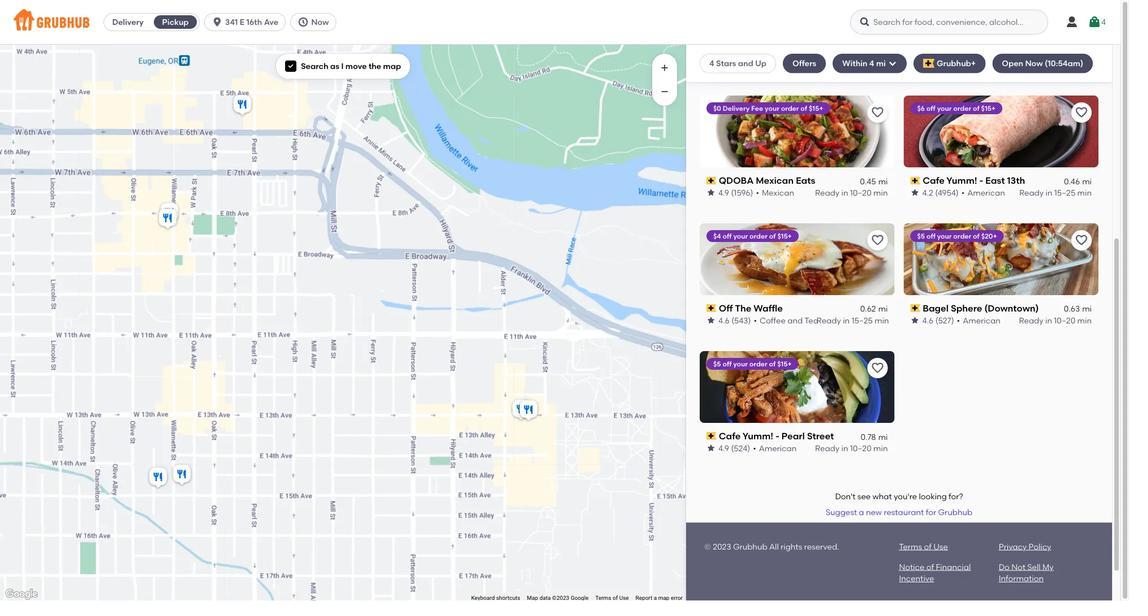 Task type: vqa. For each thing, say whether or not it's contained in the screenshot.


Task type: locate. For each thing, give the bounding box(es) containing it.
mexican for hermanos
[[968, 60, 1000, 70]]

15–25 down 0.46 on the top of the page
[[1055, 188, 1076, 198]]

mi right 0.63
[[1083, 304, 1092, 314]]

10–20 down 0.63
[[1055, 316, 1076, 325]]

0.62 mi
[[861, 304, 888, 314]]

of down offers
[[801, 104, 808, 112]]

4.2 (4954)
[[923, 188, 959, 198]]

$15+ for cafe yumm! - east 13th
[[982, 104, 996, 112]]

ave
[[264, 17, 279, 27]]

1 horizontal spatial • mexican
[[962, 60, 1000, 70]]

ready in 15–25 min for mandy's family restaurant
[[816, 60, 888, 70]]

• american for cafe yumm! - pearl street
[[753, 444, 797, 453]]

mexican down qdoba mexican eats on the top of page
[[762, 188, 795, 198]]

mi right '0.78'
[[879, 432, 888, 442]]

4.6 (527)
[[923, 316, 955, 325]]

• right "(527)" on the right bottom of page
[[957, 316, 961, 325]]

order down coffee
[[750, 360, 768, 368]]

1 vertical spatial grubhub
[[733, 542, 768, 552]]

your for cafe yumm! - east 13th
[[938, 104, 952, 112]]

off for cafe yumm! - east 13th
[[927, 104, 936, 112]]

ready for bagel sphere (downtown)
[[1020, 316, 1044, 325]]

• american down cafe yumm! - east 13th
[[962, 188, 1006, 198]]

1 horizontal spatial and
[[788, 316, 803, 325]]

bagel sphere (downtown) image
[[158, 201, 181, 226]]

cafe up 4.2
[[923, 175, 945, 186]]

do not sell my information
[[999, 563, 1054, 584]]

2 save this restaurant image from the top
[[871, 362, 885, 375]]

min down 0.29 mi
[[1078, 60, 1092, 70]]

0 horizontal spatial yumm!
[[743, 431, 774, 442]]

save this restaurant image
[[871, 106, 885, 119], [871, 362, 885, 375]]

min down 0.45 mi
[[874, 188, 888, 198]]

yumm! up (4954)
[[947, 175, 978, 186]]

bagel sphere (downtown)
[[923, 303, 1040, 314]]

min down the 0.25 mi
[[874, 60, 888, 70]]

• right (1399)
[[757, 60, 760, 70]]

ready in 10–20 min for qdoba mexican eats
[[816, 188, 888, 198]]

order
[[781, 104, 799, 112], [954, 104, 972, 112], [750, 232, 768, 240], [954, 232, 972, 240], [750, 360, 768, 368]]

american for cafe yumm! - east 13th
[[968, 188, 1006, 198]]

svg image
[[298, 16, 309, 28]]

mi right 0.62
[[879, 304, 888, 314]]

10–20 for cafe yumm! - pearl street
[[851, 444, 872, 453]]

off for cafe yumm! - pearl street
[[723, 360, 732, 368]]

0 vertical spatial and
[[739, 59, 754, 68]]

1 4.6 from the left
[[719, 316, 730, 325]]

10–20 for qdoba mexican eats
[[851, 188, 872, 198]]

subscription pass image up stars
[[707, 49, 717, 57]]

and for up
[[739, 59, 754, 68]]

$0 delivery fee your order of $15+
[[714, 104, 824, 112]]

cafe yumm! - pearl street image
[[231, 93, 254, 118]]

mi
[[879, 49, 888, 58], [1083, 49, 1092, 58], [877, 59, 886, 68], [879, 176, 888, 186], [1083, 176, 1092, 186], [879, 304, 888, 314], [1083, 304, 1092, 314], [879, 432, 888, 442]]

ready in 15–25 min
[[816, 60, 888, 70], [1020, 188, 1092, 198], [817, 316, 890, 325]]

save this restaurant button for off the waffle
[[868, 230, 888, 251]]

$5 off your order of $15+
[[714, 360, 792, 368]]

now button
[[290, 13, 341, 31]]

off down 4.2
[[927, 232, 936, 240]]

do not sell my information link
[[999, 563, 1054, 584]]

0 horizontal spatial delivery
[[112, 17, 144, 27]]

10–20 down the '0.29'
[[1055, 60, 1076, 70]]

of inside notice of financial incentive
[[927, 563, 935, 572]]

1 vertical spatial 4.9
[[719, 444, 730, 453]]

4.9 down qdoba
[[719, 188, 730, 198]]

subscription pass image
[[911, 305, 921, 313], [707, 432, 717, 440]]

• for mandy's family restaurant
[[757, 60, 760, 70]]

• american down cafe yumm! - pearl street
[[753, 444, 797, 453]]

subscription pass image right 0.45 mi
[[911, 177, 921, 185]]

in for off the waffle
[[843, 316, 850, 325]]

svg image left the 341
[[212, 16, 223, 28]]

star icon image
[[707, 60, 716, 70], [911, 60, 920, 70], [707, 188, 716, 197], [911, 188, 920, 197], [707, 316, 716, 325], [911, 316, 920, 325], [707, 444, 716, 453]]

• mexican
[[962, 60, 1000, 70], [756, 188, 795, 198]]

$15+
[[809, 104, 824, 112], [982, 104, 996, 112], [778, 232, 792, 240], [778, 360, 792, 368]]

1 vertical spatial and
[[788, 316, 803, 325]]

1 vertical spatial delivery
[[723, 104, 750, 112]]

svg image inside 341 e 16th ave button
[[212, 16, 223, 28]]

0 vertical spatial -
[[980, 175, 984, 186]]

svg image
[[1066, 15, 1079, 29], [1088, 15, 1102, 29], [212, 16, 223, 28], [860, 16, 871, 28], [889, 59, 898, 68], [288, 63, 294, 70]]

15–25 for mandy's family restaurant
[[851, 60, 872, 70]]

4 inside button
[[1102, 17, 1107, 27]]

delivery right $0
[[723, 104, 750, 112]]

subscription pass image left dos
[[911, 49, 921, 57]]

- for east
[[980, 175, 984, 186]]

american
[[968, 188, 1006, 198], [963, 316, 1001, 325], [759, 444, 797, 453]]

4.9 left (524) in the right of the page
[[719, 444, 730, 453]]

4.6
[[719, 316, 730, 325], [923, 316, 934, 325]]

1 horizontal spatial delivery
[[723, 104, 750, 112]]

(524)
[[732, 444, 751, 453]]

0 horizontal spatial subscription pass image
[[707, 432, 717, 440]]

main navigation navigation
[[0, 0, 1121, 45]]

mi down the 0.25 mi
[[877, 59, 886, 68]]

0 vertical spatial • american
[[962, 188, 1006, 198]]

star icon image left 4.9 (1596)
[[707, 188, 716, 197]]

ready in 15–25 min down 0.25 at the right
[[816, 60, 888, 70]]

2 vertical spatial american
[[759, 444, 797, 453]]

pickup button
[[152, 13, 199, 31]]

1 horizontal spatial grubhub
[[939, 508, 973, 518]]

american for bagel sphere (downtown)
[[963, 316, 1001, 325]]

4.9 (524)
[[719, 444, 751, 453]]

• mexican for mexican
[[756, 188, 795, 198]]

subscription pass image left off
[[707, 305, 717, 313]]

your for cafe yumm! - pearl street
[[734, 360, 748, 368]]

• mexican for hermanos
[[962, 60, 1000, 70]]

mi right the '0.29'
[[1083, 49, 1092, 58]]

0 horizontal spatial and
[[739, 59, 754, 68]]

order right fee
[[781, 104, 799, 112]]

10–20 down 0.45
[[851, 188, 872, 198]]

min
[[874, 60, 888, 70], [1078, 60, 1092, 70], [874, 188, 888, 198], [1078, 188, 1092, 198], [875, 316, 890, 325], [1078, 316, 1092, 325], [874, 444, 888, 453]]

0 vertical spatial 15–25
[[851, 60, 872, 70]]

cafe for cafe yumm! - pearl street
[[719, 431, 741, 442]]

subscription pass image
[[707, 49, 717, 57], [911, 49, 921, 57], [707, 177, 717, 185], [911, 177, 921, 185], [707, 305, 717, 313]]

of right $4 at the top
[[770, 232, 776, 240]]

(1399)
[[732, 60, 754, 70]]

15–25 down 0.62
[[852, 316, 873, 325]]

0 vertical spatial save this restaurant image
[[871, 106, 885, 119]]

svg image right within 4 mi
[[889, 59, 898, 68]]

10–20 down '0.78'
[[851, 444, 872, 453]]

ready in 10–20 min for cafe yumm! - pearl street
[[816, 444, 888, 453]]

ready in 10–20 min down '0.78'
[[816, 444, 888, 453]]

off the waffle image
[[157, 207, 179, 232]]

4.6 down bagel
[[923, 316, 934, 325]]

1 save this restaurant image from the top
[[871, 106, 885, 119]]

1 vertical spatial • mexican
[[756, 188, 795, 198]]

svg image up 0.29 mi
[[1088, 15, 1102, 29]]

$5 down 4.6 (543)
[[714, 360, 721, 368]]

east
[[986, 175, 1005, 186]]

$15+ for off the waffle
[[778, 232, 792, 240]]

star icon image left 4.5 on the right top
[[707, 60, 716, 70]]

0 horizontal spatial cafe
[[719, 431, 741, 442]]

map region
[[0, 30, 804, 602]]

2 vertical spatial • american
[[753, 444, 797, 453]]

your right $6 at the right
[[938, 104, 952, 112]]

0 vertical spatial cafe
[[923, 175, 945, 186]]

save this restaurant image for qdoba mexican eats
[[871, 106, 885, 119]]

my
[[1043, 563, 1054, 572]]

off
[[719, 303, 733, 314]]

off right $4 at the top
[[723, 232, 732, 240]]

1 horizontal spatial yumm!
[[947, 175, 978, 186]]

order left "$20+"
[[954, 232, 972, 240]]

min down '0.63 mi'
[[1078, 316, 1092, 325]]

dos hermanos taqueria image
[[147, 466, 170, 491]]

ready for mandy's family restaurant
[[816, 60, 840, 70]]

save this restaurant button for cafe yumm! - pearl street
[[868, 358, 888, 379]]

• down off the waffle
[[754, 316, 757, 325]]

0.45
[[860, 176, 877, 186]]

1 vertical spatial save this restaurant image
[[871, 362, 885, 375]]

$5 for bagel sphere (downtown)
[[918, 232, 925, 240]]

1 horizontal spatial 4.6
[[923, 316, 934, 325]]

• breakfast
[[757, 60, 799, 70]]

0 horizontal spatial 4.6
[[719, 316, 730, 325]]

delivery
[[112, 17, 144, 27], [723, 104, 750, 112]]

off the waffle logo image
[[700, 223, 895, 295]]

waffle
[[754, 303, 783, 314]]

• american down bagel sphere (downtown)
[[957, 316, 1001, 325]]

ready down (downtown)
[[1020, 316, 1044, 325]]

ready in 10–20 min down 0.63
[[1020, 316, 1092, 325]]

your down (4954)
[[938, 232, 952, 240]]

privacy policy
[[999, 542, 1052, 552]]

4 stars and up
[[710, 59, 767, 68]]

and down mandy's
[[739, 59, 754, 68]]

star icon image left 4.6 (543)
[[707, 316, 716, 325]]

• right (4954)
[[962, 188, 965, 198]]

4.6 for off the waffle
[[719, 316, 730, 325]]

mexican
[[968, 60, 1000, 70], [756, 175, 794, 186], [762, 188, 795, 198]]

search as i move the map
[[301, 61, 401, 71]]

min for cafe yumm! - pearl street
[[874, 444, 888, 453]]

ready down eats
[[816, 188, 840, 198]]

delivery left pickup
[[112, 17, 144, 27]]

order right $6 at the right
[[954, 104, 972, 112]]

- left east
[[980, 175, 984, 186]]

cafe yumm! - pearl street logo image
[[700, 351, 895, 423]]

1 vertical spatial ready in 15–25 min
[[1020, 188, 1092, 198]]

• right (524) in the right of the page
[[753, 444, 757, 453]]

now inside button
[[311, 17, 329, 27]]

15–25 down 0.25 at the right
[[851, 60, 872, 70]]

as
[[330, 61, 340, 71]]

qdoba mexican eats
[[719, 175, 816, 186]]

min for cafe yumm! - east 13th
[[1078, 188, 1092, 198]]

grubhub down for?
[[939, 508, 973, 518]]

2 4.6 from the left
[[923, 316, 934, 325]]

0 vertical spatial delivery
[[112, 17, 144, 27]]

ready for dos hermanos taqueria
[[1020, 60, 1044, 70]]

yumm!
[[947, 175, 978, 186], [743, 431, 774, 442]]

1 vertical spatial subscription pass image
[[707, 432, 717, 440]]

0.78
[[861, 432, 877, 442]]

1 vertical spatial yumm!
[[743, 431, 774, 442]]

0 vertical spatial subscription pass image
[[911, 305, 921, 313]]

$15+ for cafe yumm! - pearl street
[[778, 360, 792, 368]]

$5
[[918, 232, 925, 240], [714, 360, 721, 368]]

qdoba mexican eats logo image
[[700, 96, 895, 168]]

sell
[[1028, 563, 1041, 572]]

subscription pass image for dos hermanos taqueria
[[911, 49, 921, 57]]

15–25
[[851, 60, 872, 70], [1055, 188, 1076, 198], [852, 316, 873, 325]]

your right $4 at the top
[[734, 232, 748, 240]]

off right $6 at the right
[[927, 104, 936, 112]]

0.29
[[1065, 49, 1081, 58]]

0 vertical spatial mexican
[[968, 60, 1000, 70]]

subscription pass image for off the waffle
[[707, 305, 717, 313]]

• for qdoba mexican eats
[[756, 188, 760, 198]]

0 horizontal spatial • mexican
[[756, 188, 795, 198]]

1 vertical spatial now
[[1026, 59, 1044, 68]]

15–25 for off the waffle
[[852, 316, 873, 325]]

now right 'open'
[[1026, 59, 1044, 68]]

2 vertical spatial ready in 15–25 min
[[817, 316, 890, 325]]

2 vertical spatial 15–25
[[852, 316, 873, 325]]

mexican left eats
[[756, 175, 794, 186]]

0 vertical spatial ready in 15–25 min
[[816, 60, 888, 70]]

min for mandy's family restaurant
[[874, 60, 888, 70]]

open
[[1003, 59, 1024, 68]]

your down (543)
[[734, 360, 748, 368]]

1 vertical spatial american
[[963, 316, 1001, 325]]

- for pearl
[[776, 431, 780, 442]]

0 vertical spatial grubhub
[[939, 508, 973, 518]]

now right svg image
[[311, 17, 329, 27]]

1 horizontal spatial $5
[[918, 232, 925, 240]]

mexican down dos hermanos taqueria
[[968, 60, 1000, 70]]

•
[[757, 60, 760, 70], [962, 60, 965, 70], [756, 188, 760, 198], [962, 188, 965, 198], [754, 316, 757, 325], [957, 316, 961, 325], [753, 444, 757, 453]]

ready in 10–20 min down the '0.29'
[[1020, 60, 1092, 70]]

0 vertical spatial american
[[968, 188, 1006, 198]]

and for tea
[[788, 316, 803, 325]]

svg image left search
[[288, 63, 294, 70]]

off down 4.6 (543)
[[723, 360, 732, 368]]

4.9 for cafe yumm! - pearl street
[[719, 444, 730, 453]]

0 horizontal spatial 4
[[710, 59, 715, 68]]

$4
[[714, 232, 722, 240]]

1 vertical spatial cafe
[[719, 431, 741, 442]]

of left use
[[925, 542, 932, 552]]

american down bagel sphere (downtown)
[[963, 316, 1001, 325]]

2 horizontal spatial 4
[[1102, 17, 1107, 27]]

save this restaurant image for off the waffle
[[871, 234, 885, 247]]

• down hermanos
[[962, 60, 965, 70]]

in for cafe yumm! - pearl street
[[842, 444, 849, 453]]

the
[[369, 61, 381, 71]]

suggest
[[826, 508, 857, 518]]

4.6 down off
[[719, 316, 730, 325]]

notice of financial incentive
[[900, 563, 971, 584]]

$5 down 4.2
[[918, 232, 925, 240]]

ready in 15–25 min down 0.46 on the top of the page
[[1020, 188, 1092, 198]]

• down qdoba mexican eats on the top of page
[[756, 188, 760, 198]]

0 vertical spatial 4.9
[[719, 188, 730, 198]]

the
[[735, 303, 752, 314]]

cafe yumm! - pearl street
[[719, 431, 834, 442]]

save this restaurant button for qdoba mexican eats
[[868, 102, 888, 123]]

0 horizontal spatial grubhub
[[733, 542, 768, 552]]

min down 0.78 mi
[[874, 444, 888, 453]]

4 for 4
[[1102, 17, 1107, 27]]

1 vertical spatial $5
[[714, 360, 721, 368]]

to
[[881, 411, 889, 421]]

google image
[[3, 588, 40, 602]]

1 vertical spatial -
[[776, 431, 780, 442]]

0 vertical spatial now
[[311, 17, 329, 27]]

1 vertical spatial • american
[[957, 316, 1001, 325]]

in for cafe yumm! - east 13th
[[1046, 188, 1053, 198]]

search
[[301, 61, 329, 71]]

0 vertical spatial yumm!
[[947, 175, 978, 186]]

16th
[[246, 17, 262, 27]]

american down cafe yumm! - pearl street
[[759, 444, 797, 453]]

2 vertical spatial mexican
[[762, 188, 795, 198]]

star icon image left 4.9 (524)
[[707, 444, 716, 453]]

save this restaurant image up "to"
[[871, 362, 885, 375]]

0 horizontal spatial $5
[[714, 360, 721, 368]]

ready in 10–20 min down 0.45
[[816, 188, 888, 198]]

4 for 4 stars and up
[[710, 59, 715, 68]]

of up incentive
[[927, 563, 935, 572]]

ready in 10–20 min for dos hermanos taqueria
[[1020, 60, 1092, 70]]

1 horizontal spatial -
[[980, 175, 984, 186]]

bagel
[[923, 303, 949, 314]]

grubhub left all
[[733, 542, 768, 552]]

1 4.9 from the top
[[719, 188, 730, 198]]

subscription pass image for qdoba mexican eats
[[707, 177, 717, 185]]

star icon image for dos hermanos taqueria
[[911, 60, 920, 70]]

0 vertical spatial • mexican
[[962, 60, 1000, 70]]

4.6 for bagel sphere (downtown)
[[923, 316, 934, 325]]

(527)
[[936, 316, 955, 325]]

star icon image left "4.4"
[[911, 60, 920, 70]]

ready down street
[[816, 444, 840, 453]]

save this restaurant image for cafe yumm! - pearl street
[[871, 362, 885, 375]]

0.78 mi
[[861, 432, 888, 442]]

mandy's family restaurant image
[[171, 463, 193, 488]]

ready right coffee
[[817, 316, 842, 325]]

1 horizontal spatial subscription pass image
[[911, 305, 921, 313]]

taqueria
[[991, 47, 1030, 58]]

star icon image for off the waffle
[[707, 316, 716, 325]]

star icon image left 4.2
[[911, 188, 920, 197]]

• american
[[962, 188, 1006, 198], [957, 316, 1001, 325], [753, 444, 797, 453]]

(downtown)
[[985, 303, 1040, 314]]

10–20 for dos hermanos taqueria
[[1055, 60, 1076, 70]]

0 horizontal spatial -
[[776, 431, 780, 442]]

subscription pass image for bagel sphere (downtown)
[[911, 305, 921, 313]]

10–20
[[1055, 60, 1076, 70], [851, 188, 872, 198], [1055, 316, 1076, 325], [851, 444, 872, 453]]

ready
[[816, 60, 840, 70], [1020, 60, 1044, 70], [816, 188, 840, 198], [1020, 188, 1044, 198], [817, 316, 842, 325], [1020, 316, 1044, 325], [816, 444, 840, 453]]

0 horizontal spatial now
[[311, 17, 329, 27]]

off for bagel sphere (downtown)
[[927, 232, 936, 240]]

min down the 0.62 mi
[[875, 316, 890, 325]]

subscription pass image left qdoba
[[707, 177, 717, 185]]

order for cafe yumm! - east 13th
[[954, 104, 972, 112]]

0 vertical spatial $5
[[918, 232, 925, 240]]

mi for cafe yumm! - pearl street
[[879, 432, 888, 442]]

star icon image left 4.6 (527) at the right of the page
[[911, 316, 920, 325]]

grubhub inside "button"
[[939, 508, 973, 518]]

save this restaurant button
[[868, 102, 888, 123], [1072, 102, 1092, 123], [868, 230, 888, 251], [1072, 230, 1092, 251], [868, 358, 888, 379]]

save this restaurant image
[[1075, 106, 1089, 119], [871, 234, 885, 247], [1075, 234, 1089, 247]]

star icon image for bagel sphere (downtown)
[[911, 316, 920, 325]]

© 2023 grubhub all rights reserved.
[[705, 542, 840, 552]]

1 vertical spatial 15–25
[[1055, 188, 1076, 198]]

ready down "taqueria"
[[1020, 60, 1044, 70]]

grubhub
[[939, 508, 973, 518], [733, 542, 768, 552]]

1 horizontal spatial cafe
[[923, 175, 945, 186]]

1 vertical spatial mexican
[[756, 175, 794, 186]]

min for bagel sphere (downtown)
[[1078, 316, 1092, 325]]

• for dos hermanos taqueria
[[962, 60, 965, 70]]

• for cafe yumm! - east 13th
[[962, 188, 965, 198]]

2 4.9 from the top
[[719, 444, 730, 453]]

cafe up 4.9 (524)
[[719, 431, 741, 442]]

ready down 13th
[[1020, 188, 1044, 198]]

eats
[[796, 175, 816, 186]]

see
[[858, 492, 871, 502]]

subscription pass image for cafe yumm! - pearl street
[[707, 432, 717, 440]]



Task type: describe. For each thing, give the bounding box(es) containing it.
4.5
[[719, 60, 730, 70]]

proceed to checkout button
[[812, 406, 963, 426]]

0.29 mi
[[1065, 49, 1092, 58]]

$4 off your order of $15+
[[714, 232, 792, 240]]

dos hermanos taqueria
[[923, 47, 1030, 58]]

2023
[[713, 542, 732, 552]]

open now (10:54am)
[[1003, 59, 1084, 68]]

a
[[859, 508, 865, 518]]

in for dos hermanos taqueria
[[1046, 60, 1053, 70]]

map
[[383, 61, 401, 71]]

save this restaurant image for bagel sphere (downtown)
[[1075, 234, 1089, 247]]

$5 off your order of $20+
[[918, 232, 998, 240]]

looking
[[919, 492, 947, 502]]

in for mandy's family restaurant
[[842, 60, 849, 70]]

off for off the waffle
[[723, 232, 732, 240]]

incentive
[[900, 574, 935, 584]]

of down 'grubhub+'
[[973, 104, 980, 112]]

mi for dos hermanos taqueria
[[1083, 49, 1092, 58]]

save this restaurant image for cafe yumm! - east 13th
[[1075, 106, 1089, 119]]

star icon image for cafe yumm! - east 13th
[[911, 188, 920, 197]]

(2738)
[[936, 60, 959, 70]]

• for off the waffle
[[754, 316, 757, 325]]

min for qdoba mexican eats
[[874, 188, 888, 198]]

in for qdoba mexican eats
[[842, 188, 849, 198]]

mi for bagel sphere (downtown)
[[1083, 304, 1092, 314]]

terms
[[900, 542, 923, 552]]

4.9 for qdoba mexican eats
[[719, 188, 730, 198]]

not
[[1012, 563, 1026, 572]]

rights
[[781, 542, 803, 552]]

0.63
[[1065, 304, 1081, 314]]

0.45 mi
[[860, 176, 888, 186]]

privacy
[[999, 542, 1027, 552]]

4.4
[[923, 60, 934, 70]]

save this restaurant button for cafe yumm! - east 13th
[[1072, 102, 1092, 123]]

your for off the waffle
[[734, 232, 748, 240]]

1 horizontal spatial 4
[[870, 59, 875, 68]]

$6
[[918, 104, 925, 112]]

star icon image for qdoba mexican eats
[[707, 188, 716, 197]]

within 4 mi
[[843, 59, 886, 68]]

star icon image for mandy's family restaurant
[[707, 60, 716, 70]]

ready for off the waffle
[[817, 316, 842, 325]]

dos
[[923, 47, 940, 58]]

grubhub plus flag logo image
[[924, 59, 935, 68]]

(543)
[[732, 316, 751, 325]]

in for bagel sphere (downtown)
[[1046, 316, 1053, 325]]

yumm! for east
[[947, 175, 978, 186]]

plus icon image
[[659, 62, 671, 74]]

don't
[[836, 492, 856, 502]]

341 e 16th ave button
[[204, 13, 290, 31]]

subscription pass image for cafe yumm! - east 13th
[[911, 177, 921, 185]]

341 e 16th ave
[[225, 17, 279, 27]]

you're
[[894, 492, 918, 502]]

0.25 mi
[[861, 49, 888, 58]]

cafe for cafe yumm! - east 13th
[[923, 175, 945, 186]]

breakfast
[[763, 60, 799, 70]]

0.62
[[861, 304, 877, 314]]

min for off the waffle
[[875, 316, 890, 325]]

1 horizontal spatial now
[[1026, 59, 1044, 68]]

offers
[[793, 59, 817, 68]]

svg image left the 4 button
[[1066, 15, 1079, 29]]

i
[[341, 61, 344, 71]]

coffee
[[760, 316, 786, 325]]

4 button
[[1088, 12, 1107, 32]]

minus icon image
[[659, 86, 671, 97]]

mandy's family restaurant
[[719, 47, 840, 58]]

ready in 15–25 min for cafe yumm! - east 13th
[[1020, 188, 1092, 198]]

mi for off the waffle
[[879, 304, 888, 314]]

mi for qdoba mexican eats
[[879, 176, 888, 186]]

• american for bagel sphere (downtown)
[[957, 316, 1001, 325]]

ready for qdoba mexican eats
[[816, 188, 840, 198]]

• american for cafe yumm! - east 13th
[[962, 188, 1006, 198]]

of left "$20+"
[[974, 232, 980, 240]]

for
[[926, 508, 937, 518]]

13th
[[1008, 175, 1026, 186]]

cafe yumm! - east 13th image
[[518, 399, 540, 424]]

hermanos
[[942, 47, 989, 58]]

ready in 15–25 min for off the waffle
[[817, 316, 890, 325]]

do
[[999, 563, 1010, 572]]

e
[[240, 17, 245, 27]]

street
[[808, 431, 834, 442]]

proceed
[[846, 411, 879, 421]]

restaurant
[[884, 508, 924, 518]]

delivery inside button
[[112, 17, 144, 27]]

off the waffle
[[719, 303, 783, 314]]

sphere
[[951, 303, 983, 314]]

within
[[843, 59, 868, 68]]

policy
[[1029, 542, 1052, 552]]

mi for mandy's family restaurant
[[879, 49, 888, 58]]

Search for food, convenience, alcohol... search field
[[851, 10, 1049, 35]]

order for bagel sphere (downtown)
[[954, 232, 972, 240]]

tea
[[805, 316, 819, 325]]

delivery button
[[104, 13, 152, 31]]

svg image inside the 4 button
[[1088, 15, 1102, 29]]

4.9 (1596)
[[719, 188, 754, 198]]

save this restaurant button for bagel sphere (downtown)
[[1072, 230, 1092, 251]]

american for cafe yumm! - pearl street
[[759, 444, 797, 453]]

yumm! for pearl
[[743, 431, 774, 442]]

341
[[225, 17, 238, 27]]

4.5 (1399)
[[719, 60, 754, 70]]

(4954)
[[936, 188, 959, 198]]

ready in 10–20 min for bagel sphere (downtown)
[[1020, 316, 1092, 325]]

mexican for mexican
[[762, 188, 795, 198]]

4.2
[[923, 188, 934, 198]]

checkout
[[891, 411, 929, 421]]

• coffee and tea
[[754, 316, 819, 325]]

• for bagel sphere (downtown)
[[957, 316, 961, 325]]

10–20 for bagel sphere (downtown)
[[1055, 316, 1076, 325]]

subscription pass image for mandy's family restaurant
[[707, 49, 717, 57]]

$20+
[[982, 232, 998, 240]]

©
[[705, 542, 711, 552]]

mandy's
[[719, 47, 756, 58]]

terms of use
[[900, 542, 949, 552]]

order for cafe yumm! - pearl street
[[750, 360, 768, 368]]

move
[[346, 61, 367, 71]]

of down coffee
[[770, 360, 776, 368]]

pearl
[[782, 431, 805, 442]]

$0
[[714, 104, 722, 112]]

what
[[873, 492, 892, 502]]

ready for cafe yumm! - pearl street
[[816, 444, 840, 453]]

• for cafe yumm! - pearl street
[[753, 444, 757, 453]]

mi for cafe yumm! - east 13th
[[1083, 176, 1092, 186]]

cafe yumm! - east 13th logo image
[[904, 96, 1099, 168]]

terms of use link
[[900, 542, 949, 552]]

your right fee
[[765, 104, 780, 112]]

for?
[[949, 492, 964, 502]]

15–25 for cafe yumm! - east 13th
[[1055, 188, 1076, 198]]

svg image up 0.25 at the right
[[860, 16, 871, 28]]

0.25
[[861, 49, 877, 58]]

information
[[999, 574, 1044, 584]]

star icon image for cafe yumm! - pearl street
[[707, 444, 716, 453]]

your for bagel sphere (downtown)
[[938, 232, 952, 240]]

notice of financial incentive link
[[900, 563, 971, 584]]

pickup
[[162, 17, 189, 27]]

suggest a new restaurant for grubhub
[[826, 508, 973, 518]]

stars
[[717, 59, 737, 68]]

privacy policy link
[[999, 542, 1052, 552]]

order for off the waffle
[[750, 232, 768, 240]]

family
[[758, 47, 788, 58]]

bagel sphere (downtown) logo image
[[904, 223, 1099, 295]]

qdoba mexican eats image
[[510, 398, 533, 423]]

$5 for cafe yumm! - pearl street
[[714, 360, 721, 368]]

qdoba
[[719, 175, 754, 186]]

min for dos hermanos taqueria
[[1078, 60, 1092, 70]]

all
[[770, 542, 779, 552]]

cafe yumm! - east 13th
[[923, 175, 1026, 186]]

proceed to checkout
[[846, 411, 929, 421]]

ready for cafe yumm! - east 13th
[[1020, 188, 1044, 198]]

0.46 mi
[[1065, 176, 1092, 186]]

(10:54am)
[[1045, 59, 1084, 68]]



